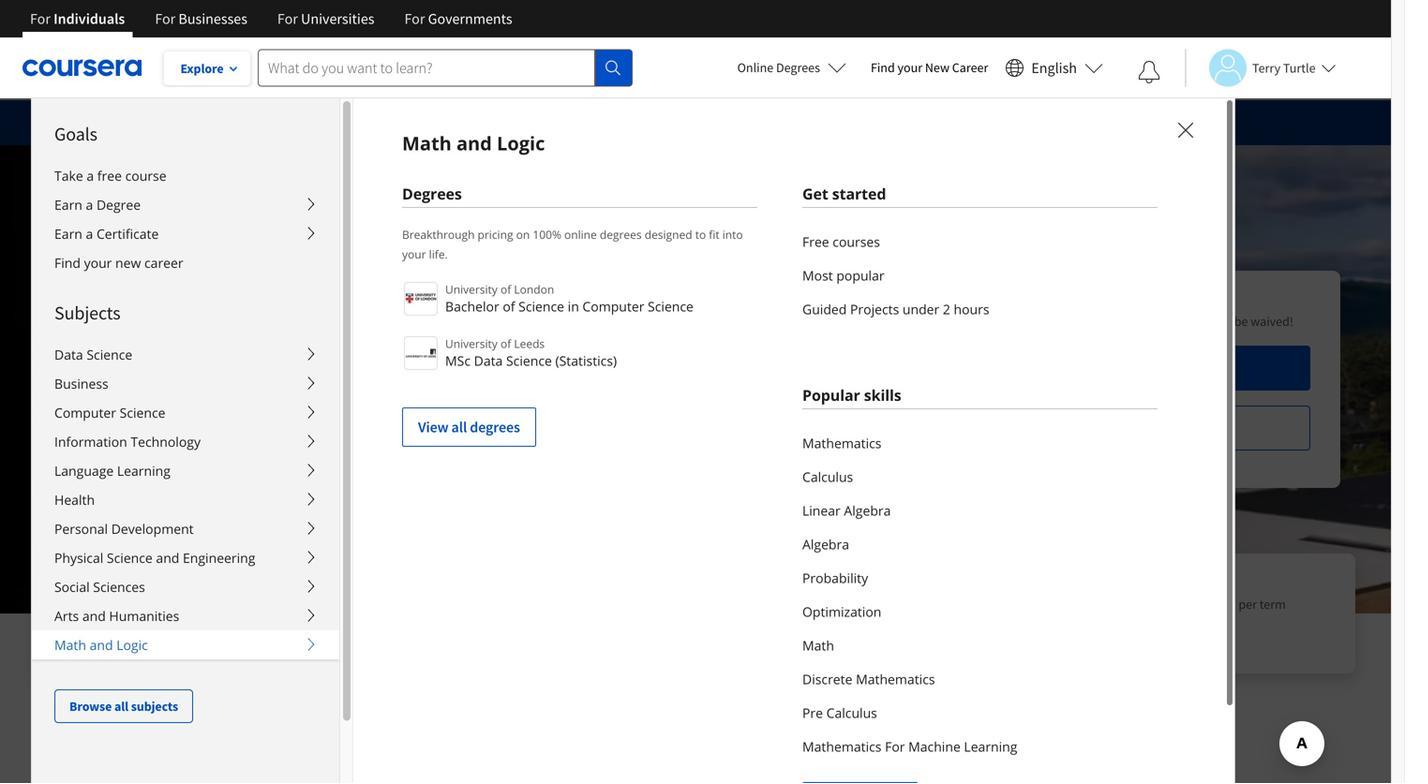 Task type: vqa. For each thing, say whether or not it's contained in the screenshot.
application
yes



Task type: describe. For each thing, give the bounding box(es) containing it.
physical science and engineering button
[[32, 544, 339, 573]]

into
[[723, 227, 743, 242]]

take
[[54, 167, 83, 185]]

all for subjects
[[114, 699, 129, 715]]

popular
[[803, 385, 861, 406]]

pricing
[[478, 227, 513, 242]]

information
[[54, 433, 127, 451]]

you
[[1169, 596, 1189, 613]]

application inside the get started today apply before january 15th and your application fee will be waived!
[[1129, 313, 1191, 330]]

list item inside the math and logic "menu item"
[[803, 764, 1158, 784]]

new
[[115, 254, 141, 272]]

university for bachelor
[[445, 282, 498, 297]]

degrees inside "dropdown button"
[[776, 59, 820, 76]]

looking
[[275, 113, 325, 132]]

league
[[157, 571, 214, 594]]

health button
[[32, 486, 339, 515]]

math and logic menu item
[[353, 98, 1235, 784]]

social sciences button
[[32, 573, 339, 602]]

projects,
[[867, 596, 914, 613]]

first
[[155, 596, 176, 613]]

online inside breakthrough pricing on 100% online degrees designed to fit into your life.
[[564, 227, 597, 242]]

degrees inside "link"
[[470, 418, 520, 437]]

bachelor
[[445, 298, 500, 316]]

master of engineering in computer engineering dartmouth college
[[36, 364, 866, 439]]

us
[[486, 113, 500, 132]]

degree
[[97, 196, 141, 214]]

to
[[695, 227, 706, 242]]

optimization
[[803, 603, 882, 621]]

in inside university of london bachelor of science in computer science
[[568, 298, 579, 316]]

linear algebra
[[803, 502, 891, 520]]

london
[[514, 282, 554, 297]]

get for get started today apply before january 15th and your application fee will be waived!
[[931, 287, 958, 311]]

dartmouth inside earn an ivy league degree from one of the first professional schools of engineering in the u.s., thayer school of engineering at dartmouth
[[147, 634, 208, 651]]

science up the ivy
[[107, 549, 153, 567]]

logic inside dropdown button
[[116, 637, 148, 655]]

looking for application tips? join us at our
[[275, 113, 543, 132]]

online degrees
[[738, 59, 820, 76]]

of inside master of engineering in computer engineering dartmouth college
[[163, 364, 198, 416]]

subjects
[[131, 699, 178, 715]]

businesses
[[179, 9, 247, 28]]

list for get started
[[803, 225, 1158, 326]]

academics link
[[279, 727, 346, 745]]

and right arts
[[82, 608, 106, 625]]

science inside popup button
[[87, 346, 132, 364]]

on inside 100% online lecture videos, hands-on projects, and connection with instructors and peers
[[850, 596, 864, 613]]

online
[[738, 59, 774, 76]]

university for msc
[[445, 336, 498, 352]]

math and logic inside "menu item"
[[402, 130, 545, 156]]

online degrees button
[[723, 47, 862, 88]]

a for degree
[[86, 196, 93, 214]]

1 vertical spatial algebra
[[803, 536, 850, 554]]

science down london
[[519, 298, 565, 316]]

lecture
[[727, 596, 768, 613]]

browse all subjects button
[[54, 690, 193, 724]]

be
[[1235, 313, 1249, 330]]

math and logic button
[[32, 631, 339, 660]]

your inside breakthrough pricing on 100% online degrees designed to fit into your life.
[[402, 247, 426, 262]]

discrete mathematics
[[803, 671, 935, 689]]

popular
[[837, 267, 885, 285]]

find for find your new career
[[54, 254, 81, 272]]

only
[[1079, 596, 1103, 613]]

0 vertical spatial application
[[349, 113, 420, 132]]

before
[[965, 313, 1000, 330]]

in inside master of engineering in computer engineering dartmouth college
[[427, 364, 460, 416]]

computer inside popup button
[[54, 404, 116, 422]]

arts and humanities button
[[32, 602, 339, 631]]

designed
[[645, 227, 693, 242]]

view all degrees link
[[402, 408, 536, 447]]

breakthrough
[[402, 227, 475, 242]]

math and logic inside dropdown button
[[54, 637, 148, 655]]

schools
[[249, 596, 290, 613]]

coursera image
[[23, 53, 142, 83]]

engineering inside popup button
[[183, 549, 255, 567]]

0 vertical spatial algebra
[[844, 502, 891, 520]]

computer science
[[54, 404, 165, 422]]

with
[[791, 615, 815, 632]]

terry
[[1253, 60, 1281, 76]]

of inside university of leeds msc data science (statistics)
[[501, 336, 511, 352]]

most popular
[[803, 267, 885, 285]]

for businesses
[[155, 9, 247, 28]]

learning inside the math and logic "menu item"
[[964, 738, 1018, 756]]

videos,
[[770, 596, 809, 613]]

each)
[[1100, 615, 1130, 632]]

free courses
[[803, 233, 880, 251]]

physical science and engineering
[[54, 549, 255, 567]]

enroll
[[1191, 596, 1223, 613]]

for for governments
[[405, 9, 425, 28]]

started for get started today apply before january 15th and your application fee will be waived!
[[962, 287, 1019, 311]]

algebra link
[[803, 528, 1158, 562]]

and up peers
[[917, 596, 938, 613]]

list for popular skills
[[803, 427, 1158, 784]]

degrees inside the math and logic "menu item"
[[402, 184, 462, 204]]

per
[[1239, 596, 1257, 613]]

view all degrees list
[[402, 280, 758, 447]]

science down 'designed'
[[648, 298, 694, 316]]

explore menu element
[[32, 98, 339, 724]]

show notifications image
[[1138, 61, 1161, 83]]

connection
[[727, 615, 788, 632]]

calculus link
[[803, 460, 1158, 494]]

social
[[54, 579, 90, 596]]

course
[[125, 167, 167, 185]]

life.
[[429, 247, 448, 262]]

0 vertical spatial the
[[134, 596, 152, 613]]

a for certificate
[[86, 225, 93, 243]]

apply
[[931, 313, 962, 330]]

started for get started
[[832, 184, 887, 204]]

development
[[111, 520, 194, 538]]

and inside the get started today apply before january 15th and your application fee will be waived!
[[1078, 313, 1099, 330]]

information technology button
[[32, 428, 339, 457]]

professional
[[178, 596, 246, 613]]

business
[[54, 375, 108, 393]]

get started today apply before january 15th and your application fee will be waived!
[[931, 287, 1294, 330]]

earn a degree
[[54, 196, 141, 214]]

business button
[[32, 369, 339, 399]]

arts
[[54, 608, 79, 625]]

in inside pay only for courses you enroll in per term ($4,900 each)
[[1226, 596, 1236, 613]]

explore button
[[164, 52, 250, 85]]

terry turtle button
[[1185, 49, 1337, 87]]

school
[[236, 615, 273, 632]]

overview
[[58, 727, 117, 745]]

and inside "menu item"
[[457, 130, 492, 156]]

physical
[[54, 549, 103, 567]]

individuals
[[54, 9, 125, 28]]

arts and humanities
[[54, 608, 179, 625]]

social sciences
[[54, 579, 145, 596]]

language
[[54, 462, 114, 480]]



Task type: locate. For each thing, give the bounding box(es) containing it.
1 horizontal spatial get
[[931, 287, 958, 311]]

engineering inside earn an ivy league degree from one of the first professional schools of engineering in the u.s., thayer school of engineering at dartmouth
[[66, 634, 131, 651]]

started up free courses
[[832, 184, 887, 204]]

skills
[[864, 385, 902, 406]]

computer up (statistics)
[[583, 298, 645, 316]]

find
[[871, 59, 895, 76], [54, 254, 81, 272]]

thayer
[[195, 615, 233, 632]]

and down engineering
[[90, 637, 113, 655]]

math
[[402, 130, 452, 156], [54, 637, 86, 655], [803, 637, 835, 655]]

for for businesses
[[155, 9, 176, 28]]

1 vertical spatial started
[[962, 287, 1019, 311]]

degrees
[[776, 59, 820, 76], [402, 184, 462, 204]]

0 horizontal spatial courses
[[833, 233, 880, 251]]

degrees right online
[[776, 59, 820, 76]]

and down projects,
[[879, 615, 900, 632]]

and inside dropdown button
[[90, 637, 113, 655]]

at
[[503, 113, 516, 132], [134, 634, 145, 651]]

1 vertical spatial degrees
[[470, 418, 520, 437]]

find your new career
[[54, 254, 183, 272]]

for left machine
[[885, 738, 905, 756]]

mathematics down peers
[[856, 671, 935, 689]]

1 vertical spatial all
[[114, 699, 129, 715]]

1 vertical spatial list
[[803, 427, 1158, 784]]

100% right pricing
[[533, 227, 562, 242]]

0 horizontal spatial degrees
[[470, 418, 520, 437]]

technology
[[131, 433, 201, 451]]

1 vertical spatial mathematics
[[856, 671, 935, 689]]

our
[[519, 113, 540, 132]]

1 horizontal spatial degrees
[[600, 227, 642, 242]]

msc
[[445, 352, 471, 370]]

waived!
[[1251, 313, 1294, 330]]

logic inside "menu item"
[[497, 130, 545, 156]]

1 vertical spatial online
[[775, 571, 825, 594]]

science up information technology
[[120, 404, 165, 422]]

machine
[[909, 738, 961, 756]]

list containing mathematics
[[803, 427, 1158, 784]]

in up (statistics)
[[568, 298, 579, 316]]

2 horizontal spatial math
[[803, 637, 835, 655]]

computer inside master of engineering in computer engineering dartmouth college
[[469, 364, 646, 416]]

science inside university of leeds msc data science (statistics)
[[506, 352, 552, 370]]

calculus inside calculus "link"
[[803, 468, 854, 486]]

application left 'tips?'
[[349, 113, 420, 132]]

at right us
[[503, 113, 516, 132]]

1 vertical spatial application
[[1129, 313, 1191, 330]]

mathematics down pre calculus in the bottom of the page
[[803, 738, 882, 756]]

0 horizontal spatial at
[[134, 634, 145, 651]]

your inside the get started today apply before january 15th and your application fee will be waived!
[[1101, 313, 1126, 330]]

earn inside popup button
[[54, 225, 82, 243]]

0 vertical spatial calculus
[[803, 468, 854, 486]]

probability link
[[803, 562, 1158, 595]]

find down earn a certificate
[[54, 254, 81, 272]]

0 horizontal spatial logic
[[116, 637, 148, 655]]

1 horizontal spatial dartmouth
[[147, 634, 208, 651]]

0 vertical spatial started
[[832, 184, 887, 204]]

list containing free courses
[[803, 225, 1158, 326]]

0 horizontal spatial degrees
[[402, 184, 462, 204]]

browse all subjects
[[69, 699, 178, 715]]

math left join
[[402, 130, 452, 156]]

hours
[[954, 301, 990, 318]]

1 university from the top
[[445, 282, 498, 297]]

view all degrees
[[418, 418, 520, 437]]

1 vertical spatial get
[[931, 287, 958, 311]]

a left free
[[87, 167, 94, 185]]

for left individuals
[[30, 9, 51, 28]]

get inside the get started today apply before january 15th and your application fee will be waived!
[[931, 287, 958, 311]]

earn for ivy
[[66, 571, 103, 594]]

0 vertical spatial earn
[[54, 196, 82, 214]]

career
[[144, 254, 183, 272]]

get
[[803, 184, 829, 204], [931, 287, 958, 311]]

today
[[1022, 287, 1068, 311]]

pre calculus
[[803, 705, 878, 723]]

0 vertical spatial on
[[516, 227, 530, 242]]

0 horizontal spatial find
[[54, 254, 81, 272]]

computer inside university of london bachelor of science in computer science
[[583, 298, 645, 316]]

ivy
[[130, 571, 153, 594]]

guided projects under 2 hours
[[803, 301, 990, 318]]

earn a degree button
[[32, 190, 339, 219]]

turtle
[[1284, 60, 1316, 76]]

data science button
[[32, 340, 339, 369]]

earn an ivy league degree from one of the first professional schools of engineering in the u.s., thayer school of engineering at dartmouth
[[66, 571, 304, 651]]

0 vertical spatial university
[[445, 282, 498, 297]]

for inside list
[[885, 738, 905, 756]]

degrees inside breakthrough pricing on 100% online degrees designed to fit into your life.
[[600, 227, 642, 242]]

1 vertical spatial math and logic
[[54, 637, 148, 655]]

math down arts
[[54, 637, 86, 655]]

calculus down "discrete mathematics"
[[827, 705, 878, 723]]

0 vertical spatial for
[[328, 113, 346, 132]]

math down with on the right bottom of the page
[[803, 637, 835, 655]]

0 vertical spatial 100%
[[533, 227, 562, 242]]

0 horizontal spatial application
[[349, 113, 420, 132]]

mathematics link
[[803, 427, 1158, 460]]

all inside "link"
[[452, 418, 467, 437]]

and right 'tips?'
[[457, 130, 492, 156]]

free courses link
[[803, 225, 1158, 259]]

college
[[125, 416, 182, 439]]

in
[[568, 298, 579, 316], [427, 364, 460, 416], [1226, 596, 1236, 613], [134, 615, 144, 632]]

0 horizontal spatial on
[[516, 227, 530, 242]]

mathematics inside mathematics 'link'
[[803, 435, 882, 452]]

2
[[943, 301, 951, 318]]

100%
[[533, 227, 562, 242], [727, 571, 771, 594]]

math inside dropdown button
[[54, 637, 86, 655]]

algebra down linear
[[803, 536, 850, 554]]

university inside university of london bachelor of science in computer science
[[445, 282, 498, 297]]

0 vertical spatial online
[[564, 227, 597, 242]]

None search field
[[258, 49, 633, 87]]

earn down earn a degree
[[54, 225, 82, 243]]

banner navigation
[[15, 0, 528, 52]]

1 horizontal spatial find
[[871, 59, 895, 76]]

the down first
[[147, 615, 165, 632]]

1 vertical spatial at
[[134, 634, 145, 651]]

in inside earn an ivy league degree from one of the first professional schools of engineering in the u.s., thayer school of engineering at dartmouth
[[134, 615, 144, 632]]

dartmouth college logo image
[[36, 319, 189, 366]]

on inside breakthrough pricing on 100% online degrees designed to fit into your life.
[[516, 227, 530, 242]]

get inside the math and logic "menu item"
[[803, 184, 829, 204]]

math and logic group
[[31, 98, 1236, 784]]

0 vertical spatial dartmouth
[[36, 416, 121, 439]]

0 vertical spatial a
[[87, 167, 94, 185]]

1 horizontal spatial learning
[[964, 738, 1018, 756]]

0 vertical spatial learning
[[117, 462, 171, 480]]

1 vertical spatial earn
[[54, 225, 82, 243]]

mathematics down 'popular skills'
[[803, 435, 882, 452]]

university of leeds logo image
[[404, 337, 438, 370]]

calculus up linear
[[803, 468, 854, 486]]

0 vertical spatial degrees
[[776, 59, 820, 76]]

all inside button
[[114, 699, 129, 715]]

january
[[1003, 313, 1048, 330]]

online up videos,
[[775, 571, 825, 594]]

1 vertical spatial university
[[445, 336, 498, 352]]

a inside popup button
[[86, 225, 93, 243]]

information technology
[[54, 433, 201, 451]]

2 vertical spatial mathematics
[[803, 738, 882, 756]]

math and logic
[[402, 130, 545, 156], [54, 637, 148, 655]]

on up the instructors
[[850, 596, 864, 613]]

a down earn a degree
[[86, 225, 93, 243]]

0 vertical spatial math and logic
[[402, 130, 545, 156]]

computer down business
[[54, 404, 116, 422]]

under
[[903, 301, 940, 318]]

a left the 'degree'
[[86, 196, 93, 214]]

1 horizontal spatial all
[[452, 418, 467, 437]]

courses inside pay only for courses you enroll in per term ($4,900 each)
[[1124, 596, 1166, 613]]

science down leeds
[[506, 352, 552, 370]]

find your new career link
[[32, 248, 339, 278]]

math inside list
[[803, 637, 835, 655]]

learning inside dropdown button
[[117, 462, 171, 480]]

2 university from the top
[[445, 336, 498, 352]]

university of london logo image
[[404, 282, 438, 316]]

for inside pay only for courses you enroll in per term ($4,900 each)
[[1106, 596, 1121, 613]]

1 vertical spatial a
[[86, 196, 93, 214]]

earn for certificate
[[54, 225, 82, 243]]

0 horizontal spatial for
[[328, 113, 346, 132]]

0 horizontal spatial started
[[832, 184, 887, 204]]

1 horizontal spatial math and logic
[[402, 130, 545, 156]]

1 horizontal spatial 100%
[[727, 571, 771, 594]]

0 vertical spatial all
[[452, 418, 467, 437]]

1 horizontal spatial logic
[[497, 130, 545, 156]]

100% up lecture
[[727, 571, 771, 594]]

100% inside breakthrough pricing on 100% online degrees designed to fit into your life.
[[533, 227, 562, 242]]

at inside earn an ivy league degree from one of the first professional schools of engineering in the u.s., thayer school of engineering at dartmouth
[[134, 634, 145, 651]]

1 vertical spatial 100%
[[727, 571, 771, 594]]

dartmouth down business
[[36, 416, 121, 439]]

started inside the get started today apply before january 15th and your application fee will be waived!
[[962, 287, 1019, 311]]

1 horizontal spatial data
[[474, 352, 503, 370]]

started inside the math and logic "menu item"
[[832, 184, 887, 204]]

mathematics for mathematics for machine learning
[[803, 738, 882, 756]]

universities
[[301, 9, 375, 28]]

hands-
[[812, 596, 850, 613]]

terry turtle
[[1253, 60, 1316, 76]]

2 vertical spatial a
[[86, 225, 93, 243]]

pay
[[1057, 596, 1077, 613]]

1 vertical spatial learning
[[964, 738, 1018, 756]]

0 vertical spatial logic
[[497, 130, 545, 156]]

1 horizontal spatial courses
[[1124, 596, 1166, 613]]

health
[[54, 491, 95, 509]]

1 vertical spatial calculus
[[827, 705, 878, 723]]

english button
[[998, 38, 1111, 98]]

1 horizontal spatial math
[[402, 130, 452, 156]]

for
[[30, 9, 51, 28], [155, 9, 176, 28], [277, 9, 298, 28], [405, 9, 425, 28], [885, 738, 905, 756]]

get up free
[[803, 184, 829, 204]]

list
[[803, 225, 1158, 326], [803, 427, 1158, 784]]

find left new
[[871, 59, 895, 76]]

and right the 15th
[[1078, 313, 1099, 330]]

calculus inside pre calculus link
[[827, 705, 878, 723]]

1 horizontal spatial for
[[1106, 596, 1121, 613]]

application
[[349, 113, 420, 132], [1129, 313, 1191, 330]]

100% inside 100% online lecture videos, hands-on projects, and connection with instructors and peers
[[727, 571, 771, 594]]

for left universities
[[277, 9, 298, 28]]

a for free
[[87, 167, 94, 185]]

math link
[[803, 629, 1158, 663]]

1 horizontal spatial started
[[962, 287, 1019, 311]]

degrees right view
[[470, 418, 520, 437]]

1 vertical spatial on
[[850, 596, 864, 613]]

humanities
[[109, 608, 179, 625]]

subjects
[[54, 301, 121, 325]]

0 horizontal spatial all
[[114, 699, 129, 715]]

algebra
[[844, 502, 891, 520], [803, 536, 850, 554]]

data right "msc"
[[474, 352, 503, 370]]

(statistics)
[[556, 352, 617, 370]]

dartmouth inside master of engineering in computer engineering dartmouth college
[[36, 416, 121, 439]]

linear
[[803, 502, 841, 520]]

your inside explore menu element
[[84, 254, 112, 272]]

for governments
[[405, 9, 513, 28]]

fit
[[709, 227, 720, 242]]

mathematics inside mathematics for machine learning link
[[803, 738, 882, 756]]

1 vertical spatial dartmouth
[[147, 634, 208, 651]]

find for find your new career
[[871, 59, 895, 76]]

0 vertical spatial find
[[871, 59, 895, 76]]

find inside explore menu element
[[54, 254, 81, 272]]

application left "fee"
[[1129, 313, 1191, 330]]

of
[[501, 282, 511, 297], [503, 298, 515, 316], [501, 336, 511, 352], [163, 364, 198, 416], [120, 596, 131, 613], [293, 596, 304, 613], [276, 615, 287, 632]]

online inside 100% online lecture videos, hands-on projects, and connection with instructors and peers
[[775, 571, 825, 594]]

2 vertical spatial earn
[[66, 571, 103, 594]]

mathematics for machine learning
[[803, 738, 1018, 756]]

science
[[519, 298, 565, 316], [648, 298, 694, 316], [87, 346, 132, 364], [506, 352, 552, 370], [120, 404, 165, 422], [107, 549, 153, 567]]

computer science button
[[32, 399, 339, 428]]

0 vertical spatial at
[[503, 113, 516, 132]]

tips?
[[423, 113, 453, 132]]

learning down pre calculus link
[[964, 738, 1018, 756]]

0 horizontal spatial online
[[564, 227, 597, 242]]

all right view
[[452, 418, 467, 437]]

earn for degree
[[54, 196, 82, 214]]

1 vertical spatial the
[[147, 615, 165, 632]]

courses
[[833, 233, 880, 251], [1124, 596, 1166, 613]]

get for get started
[[803, 184, 829, 204]]

1 vertical spatial for
[[1106, 596, 1121, 613]]

university of leeds msc data science (statistics)
[[445, 336, 617, 370]]

in up view
[[427, 364, 460, 416]]

guided
[[803, 301, 847, 318]]

earn down take
[[54, 196, 82, 214]]

at down humanities
[[134, 634, 145, 651]]

all for degrees
[[452, 418, 467, 437]]

0 horizontal spatial math
[[54, 637, 86, 655]]

0 vertical spatial get
[[803, 184, 829, 204]]

on right pricing
[[516, 227, 530, 242]]

1 list from the top
[[803, 225, 1158, 326]]

logic right join
[[497, 130, 545, 156]]

university up bachelor
[[445, 282, 498, 297]]

0 horizontal spatial 100%
[[533, 227, 562, 242]]

new
[[925, 59, 950, 76]]

mathematics for mathematics
[[803, 435, 882, 452]]

pre
[[803, 705, 823, 723]]

0 horizontal spatial learning
[[117, 462, 171, 480]]

1 horizontal spatial at
[[503, 113, 516, 132]]

learning down information technology
[[117, 462, 171, 480]]

courses up popular
[[833, 233, 880, 251]]

degrees up breakthrough
[[402, 184, 462, 204]]

for up each)
[[1106, 596, 1121, 613]]

What do you want to learn? text field
[[258, 49, 595, 87]]

get started
[[803, 184, 887, 204]]

data inside data science popup button
[[54, 346, 83, 364]]

dartmouth down "u.s.," on the bottom of page
[[147, 634, 208, 651]]

close image
[[1173, 117, 1197, 142], [1173, 117, 1197, 142], [1173, 117, 1197, 142], [1173, 117, 1197, 142], [1173, 117, 1197, 142], [1173, 117, 1197, 142]]

0 horizontal spatial math and logic
[[54, 637, 148, 655]]

degrees left 'designed'
[[600, 227, 642, 242]]

0 vertical spatial degrees
[[600, 227, 642, 242]]

university up "msc"
[[445, 336, 498, 352]]

engineering
[[66, 615, 131, 632]]

for for individuals
[[30, 9, 51, 28]]

1 horizontal spatial application
[[1129, 313, 1191, 330]]

engineering
[[206, 364, 419, 416], [654, 364, 866, 416], [183, 549, 255, 567], [66, 634, 131, 651]]

data inside university of leeds msc data science (statistics)
[[474, 352, 503, 370]]

mathematics inside discrete mathematics link
[[856, 671, 935, 689]]

0 vertical spatial list
[[803, 225, 1158, 326]]

degrees
[[600, 227, 642, 242], [470, 418, 520, 437]]

a inside dropdown button
[[86, 196, 93, 214]]

2 list from the top
[[803, 427, 1158, 784]]

get up apply
[[931, 287, 958, 311]]

0 vertical spatial courses
[[833, 233, 880, 251]]

for right looking
[[328, 113, 346, 132]]

in right engineering
[[134, 615, 144, 632]]

one
[[97, 596, 118, 613]]

1 vertical spatial degrees
[[402, 184, 462, 204]]

algebra right linear
[[844, 502, 891, 520]]

0 horizontal spatial data
[[54, 346, 83, 364]]

explore
[[180, 60, 224, 77]]

all right browse
[[114, 699, 129, 715]]

computer
[[583, 298, 645, 316], [469, 364, 646, 416], [54, 404, 116, 422]]

earn up from
[[66, 571, 103, 594]]

earn a certificate
[[54, 225, 159, 243]]

fee
[[1193, 313, 1210, 330]]

0 horizontal spatial dartmouth
[[36, 416, 121, 439]]

university inside university of leeds msc data science (statistics)
[[445, 336, 498, 352]]

0 horizontal spatial get
[[803, 184, 829, 204]]

logic down humanities
[[116, 637, 148, 655]]

1 vertical spatial find
[[54, 254, 81, 272]]

and up league on the bottom left of page
[[156, 549, 179, 567]]

0 vertical spatial mathematics
[[803, 435, 882, 452]]

list item
[[803, 764, 1158, 784]]

close image
[[1173, 117, 1197, 142], [1173, 117, 1197, 142], [1173, 117, 1197, 142], [1173, 117, 1197, 142], [1173, 117, 1197, 142], [1173, 117, 1197, 142], [1174, 118, 1198, 143]]

1 horizontal spatial online
[[775, 571, 825, 594]]

sciences
[[93, 579, 145, 596]]

popular skills
[[803, 385, 902, 406]]

the
[[134, 596, 152, 613], [147, 615, 165, 632]]

for up what do you want to learn? text box
[[405, 9, 425, 28]]

for for universities
[[277, 9, 298, 28]]

courses inside "link"
[[833, 233, 880, 251]]

science up business
[[87, 346, 132, 364]]

1 vertical spatial courses
[[1124, 596, 1166, 613]]

data up business
[[54, 346, 83, 364]]

for left businesses
[[155, 9, 176, 28]]

courses left the you
[[1124, 596, 1166, 613]]

free
[[97, 167, 122, 185]]

computer down leeds
[[469, 364, 646, 416]]

started up before
[[962, 287, 1019, 311]]

earn inside dropdown button
[[54, 196, 82, 214]]

1 vertical spatial logic
[[116, 637, 148, 655]]

most
[[803, 267, 833, 285]]

1 horizontal spatial on
[[850, 596, 864, 613]]

master
[[36, 364, 155, 416]]

from
[[66, 596, 94, 613]]

earn a certificate button
[[32, 219, 339, 248]]

online up university of london bachelor of science in computer science
[[564, 227, 597, 242]]

the left first
[[134, 596, 152, 613]]

earn inside earn an ivy league degree from one of the first professional schools of engineering in the u.s., thayer school of engineering at dartmouth
[[66, 571, 103, 594]]

in left per
[[1226, 596, 1236, 613]]

1 horizontal spatial degrees
[[776, 59, 820, 76]]



